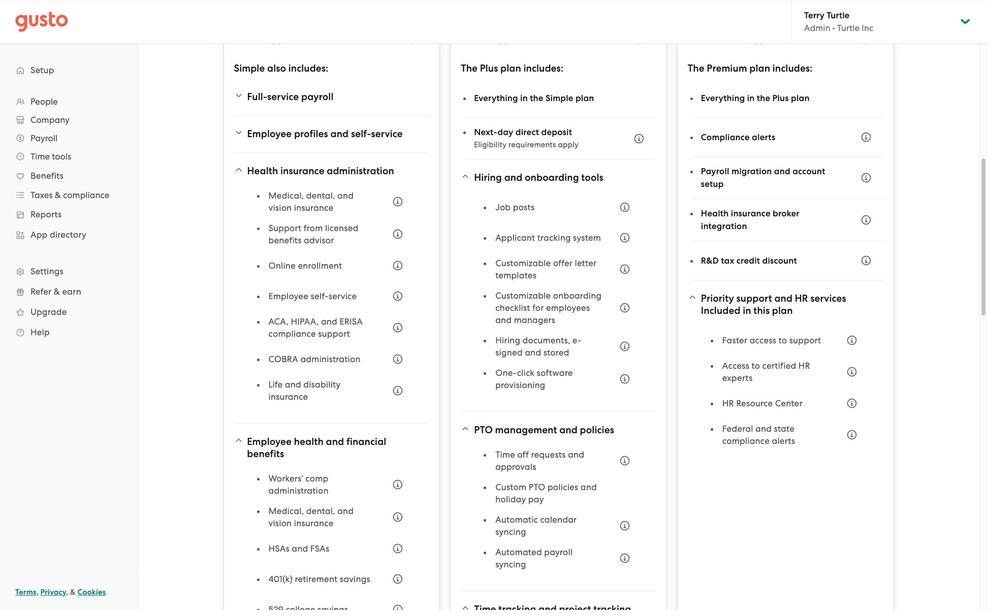 Task type: describe. For each thing, give the bounding box(es) containing it.
earn
[[62, 287, 81, 297]]

online
[[269, 261, 296, 271]]

full-service payroll
[[247, 91, 334, 103]]

employee health and financial benefits button
[[234, 430, 430, 467]]

setup
[[30, 65, 54, 75]]

advisor
[[304, 235, 334, 246]]

hiring and onboarding tools
[[474, 172, 604, 183]]

list containing people
[[0, 93, 137, 343]]

health insurance administration button
[[234, 159, 430, 183]]

account
[[793, 166, 826, 177]]

and inside federal and state compliance alerts
[[756, 424, 772, 434]]

certified
[[763, 361, 797, 371]]

tax
[[721, 255, 735, 266]]

credit
[[737, 255, 761, 266]]

self- inside dropdown button
[[351, 128, 371, 140]]

alerts inside federal and state compliance alerts
[[772, 436, 796, 446]]

health for health insurance administration
[[247, 165, 278, 177]]

payroll for payroll migration and account setup
[[701, 166, 730, 177]]

insurance inside life and disability insurance
[[269, 392, 308, 402]]

company button
[[10, 111, 127, 129]]

support inside priority support and hr services included in this plan
[[737, 293, 773, 304]]

2 vertical spatial hr
[[723, 399, 734, 409]]

calendar
[[541, 515, 577, 525]]

0 vertical spatial turtle
[[827, 10, 850, 21]]

this
[[754, 305, 770, 317]]

hiring for hiring and onboarding tools
[[474, 172, 502, 183]]

401(k) retirement savings
[[269, 574, 371, 585]]

pto inside custom pto policies and holiday pay
[[529, 482, 546, 493]]

compliance inside federal and state compliance alerts
[[723, 436, 770, 446]]

broker
[[773, 208, 800, 219]]

pto inside dropdown button
[[474, 424, 493, 436]]

people button
[[10, 93, 127, 111]]

services
[[811, 293, 847, 304]]

cobra administration
[[269, 354, 361, 364]]

administration for health insurance administration
[[327, 165, 394, 177]]

app directory link
[[10, 226, 127, 244]]

2 full from the left
[[474, 34, 489, 44]]

the plus plan includes:
[[461, 63, 564, 74]]

and inside the payroll migration and account setup
[[775, 166, 791, 177]]

customizable onboarding checklist for employees and managers
[[496, 291, 602, 325]]

upgrade
[[30, 307, 67, 317]]

1 vision from the top
[[269, 203, 292, 213]]

day
[[498, 127, 514, 138]]

next-day direct deposit eligibility requirements apply
[[474, 127, 579, 149]]

hsas and fsas
[[269, 544, 330, 554]]

1 horizontal spatial simple
[[546, 93, 574, 103]]

the for premium
[[757, 93, 771, 103]]

time for time tools
[[30, 151, 50, 162]]

everything for plus
[[474, 93, 518, 103]]

and inside the customizable onboarding checklist for employees and managers
[[496, 315, 512, 325]]

e-
[[573, 335, 582, 346]]

next-
[[474, 127, 498, 138]]

1 horizontal spatial service
[[329, 291, 357, 301]]

disability
[[304, 380, 341, 390]]

customizable offer letter templates
[[496, 258, 597, 281]]

1 vertical spatial turtle
[[838, 23, 860, 33]]

benefits link
[[10, 167, 127, 185]]

provisioning
[[496, 380, 546, 390]]

policies inside custom pto policies and holiday pay
[[548, 482, 579, 493]]

2 medical, from the top
[[269, 506, 304, 516]]

financial
[[347, 436, 387, 448]]

time tools button
[[10, 147, 127, 166]]

documents,
[[523, 335, 571, 346]]

hiring for hiring documents, e- signed and stored
[[496, 335, 521, 346]]

premium
[[707, 63, 748, 74]]

click
[[517, 368, 535, 378]]

& for compliance
[[55, 190, 61, 200]]

csm
[[788, 34, 807, 44]]

0 vertical spatial plus
[[480, 63, 498, 74]]

and inside time off requests and approvals
[[568, 450, 585, 460]]

cookies button
[[78, 587, 106, 599]]

refer & earn link
[[10, 283, 127, 301]]

cobra
[[269, 354, 298, 364]]

and inside custom pto policies and holiday pay
[[581, 482, 597, 493]]

2 dental, from the top
[[306, 506, 335, 516]]

hr resource center
[[723, 399, 803, 409]]

cookies
[[78, 588, 106, 597]]

software
[[537, 368, 573, 378]]

the premium plan includes:
[[688, 63, 813, 74]]

onboarding inside the customizable onboarding checklist for employees and managers
[[553, 291, 602, 301]]

health insurance administration
[[247, 165, 394, 177]]

2 medical, dental, and vision insurance from the top
[[269, 506, 354, 529]]

r&d tax credit discount
[[701, 255, 797, 266]]

aca, hipaa, and erisa compliance support
[[269, 317, 363, 339]]

job
[[496, 202, 511, 212]]

also
[[267, 63, 286, 74]]

employee profiles and self-service button
[[234, 122, 430, 146]]

app directory
[[30, 230, 86, 240]]

compliance alerts
[[701, 132, 776, 143]]

compliance inside dropdown button
[[63, 190, 110, 200]]

faster
[[723, 335, 748, 346]]

and inside hiring documents, e- signed and stored
[[525, 348, 541, 358]]

inc
[[862, 23, 874, 33]]

full-
[[247, 91, 267, 103]]

aca,
[[269, 317, 289, 327]]

compliance
[[701, 132, 750, 143]]

reports
[[30, 209, 62, 220]]

full-service payroll button
[[234, 85, 430, 109]]

employee for employee profiles and self-service
[[247, 128, 292, 140]]

1 horizontal spatial plus
[[773, 93, 789, 103]]

everything for premium
[[701, 93, 745, 103]]

discount
[[763, 255, 797, 266]]

signed
[[496, 348, 523, 358]]

automatic
[[496, 515, 538, 525]]

hiring documents, e- signed and stored
[[496, 335, 582, 358]]

one-
[[496, 368, 517, 378]]

payroll inside automated payroll syncing
[[544, 547, 573, 558]]

job posts
[[496, 202, 535, 212]]

upgrade link
[[10, 303, 127, 321]]

directory
[[50, 230, 86, 240]]

customizable for for
[[496, 291, 551, 301]]

priority
[[701, 293, 734, 304]]

management
[[495, 424, 557, 436]]

support up certified
[[790, 335, 822, 346]]

syncing for automated payroll syncing
[[496, 560, 526, 570]]

direct
[[516, 127, 539, 138]]

2 vision from the top
[[269, 518, 292, 529]]

support left +
[[746, 34, 778, 44]]

the for the plus plan includes:
[[461, 63, 478, 74]]

employee health and financial benefits
[[247, 436, 387, 460]]

tools inside list
[[52, 151, 71, 162]]

•
[[833, 23, 835, 33]]

profiles
[[294, 128, 328, 140]]

insurance inside dropdown button
[[281, 165, 325, 177]]

to inside access to certified hr experts
[[752, 361, 761, 371]]

terms link
[[15, 588, 36, 597]]

list containing faster access to support
[[712, 329, 863, 455]]

in for plus
[[521, 93, 528, 103]]

list for health insurance administration
[[257, 190, 409, 411]]

list for employee health and financial benefits
[[257, 473, 409, 610]]

hr for certified
[[799, 361, 811, 371]]

simple also includes:
[[234, 63, 329, 74]]

payroll for payroll
[[30, 133, 58, 143]]

settings link
[[10, 262, 127, 281]]

employee for employee health and financial benefits
[[247, 436, 292, 448]]

comp
[[306, 474, 329, 484]]

posts
[[513, 202, 535, 212]]

list for pto management and policies
[[484, 449, 636, 579]]

time for time off requests and approvals
[[496, 450, 515, 460]]

and inside aca, hipaa, and erisa compliance support
[[321, 317, 338, 327]]

access to certified hr experts
[[723, 361, 811, 383]]



Task type: locate. For each thing, give the bounding box(es) containing it.
payroll up profiles
[[301, 91, 334, 103]]

full up simple also includes:
[[247, 34, 262, 44]]

hiring up signed
[[496, 335, 521, 346]]

compliance
[[63, 190, 110, 200], [269, 329, 316, 339], [723, 436, 770, 446]]

dental, down health insurance administration
[[306, 191, 335, 201]]

& left earn
[[54, 287, 60, 297]]

1 full support from the left
[[247, 34, 296, 44]]

time off requests and approvals
[[496, 450, 585, 472]]

insurance inside the health insurance broker integration
[[731, 208, 771, 219]]

1 vertical spatial payroll
[[544, 547, 573, 558]]

0 horizontal spatial payroll
[[301, 91, 334, 103]]

help
[[30, 327, 50, 338]]

benefits up workers'
[[247, 448, 284, 460]]

1 vertical spatial compliance
[[269, 329, 316, 339]]

vision up the support
[[269, 203, 292, 213]]

& inside dropdown button
[[55, 190, 61, 200]]

experts
[[723, 373, 753, 383]]

plan
[[501, 63, 521, 74], [750, 63, 771, 74], [576, 93, 595, 103], [791, 93, 810, 103], [773, 305, 793, 317]]

pto
[[474, 424, 493, 436], [529, 482, 546, 493]]

administration up disability
[[301, 354, 361, 364]]

medical, dental, and vision insurance up from
[[269, 191, 354, 213]]

insurance
[[281, 165, 325, 177], [294, 203, 334, 213], [731, 208, 771, 219], [269, 392, 308, 402], [294, 518, 334, 529]]

in down the plus plan includes:
[[521, 93, 528, 103]]

onboarding inside dropdown button
[[525, 172, 579, 183]]

, left cookies button
[[66, 588, 68, 597]]

support up the plus plan includes:
[[491, 34, 523, 44]]

401(k)
[[269, 574, 293, 585]]

1 horizontal spatial payroll
[[544, 547, 573, 558]]

2 customizable from the top
[[496, 291, 551, 301]]

applicant
[[496, 233, 535, 243]]

1 vertical spatial policies
[[548, 482, 579, 493]]

0 vertical spatial employee
[[247, 128, 292, 140]]

approvals
[[496, 462, 537, 472]]

hiring inside dropdown button
[[474, 172, 502, 183]]

employee
[[247, 128, 292, 140], [269, 291, 309, 301], [247, 436, 292, 448]]

benefits inside support from licensed benefits advisor
[[269, 235, 302, 246]]

everything
[[474, 93, 518, 103], [701, 93, 745, 103]]

2 vertical spatial administration
[[269, 486, 329, 496]]

syncing down automated
[[496, 560, 526, 570]]

1 vertical spatial benefits
[[247, 448, 284, 460]]

1 vertical spatial to
[[752, 361, 761, 371]]

0 vertical spatial dental,
[[306, 191, 335, 201]]

the for the premium plan includes:
[[688, 63, 705, 74]]

alerts
[[752, 132, 776, 143], [772, 436, 796, 446]]

in left the this
[[743, 305, 752, 317]]

1 customizable from the top
[[496, 258, 551, 268]]

2 includes: from the left
[[524, 63, 564, 74]]

2 horizontal spatial includes:
[[773, 63, 813, 74]]

alerts up migration
[[752, 132, 776, 143]]

0 horizontal spatial full support
[[247, 34, 296, 44]]

2 the from the left
[[688, 63, 705, 74]]

2 vertical spatial service
[[329, 291, 357, 301]]

0 horizontal spatial health
[[247, 165, 278, 177]]

1 vertical spatial simple
[[546, 93, 574, 103]]

employee inside dropdown button
[[247, 128, 292, 140]]

deposit
[[542, 127, 572, 138]]

company
[[30, 115, 69, 125]]

0 horizontal spatial self-
[[311, 291, 329, 301]]

1 vertical spatial payroll
[[701, 166, 730, 177]]

1 vertical spatial dental,
[[306, 506, 335, 516]]

1 dental, from the top
[[306, 191, 335, 201]]

2 , from the left
[[66, 588, 68, 597]]

compliance up reports link
[[63, 190, 110, 200]]

employee up aca,
[[269, 291, 309, 301]]

customizable
[[496, 258, 551, 268], [496, 291, 551, 301]]

0 vertical spatial tools
[[52, 151, 71, 162]]

payroll up setup
[[701, 166, 730, 177]]

payroll inside payroll dropdown button
[[30, 133, 58, 143]]

support from licensed benefits advisor
[[269, 223, 359, 246]]

and inside dropdown button
[[331, 128, 349, 140]]

benefits down the support
[[269, 235, 302, 246]]

hr inside access to certified hr experts
[[799, 361, 811, 371]]

customizable up checklist
[[496, 291, 551, 301]]

payroll inside dropdown button
[[301, 91, 334, 103]]

hr right certified
[[799, 361, 811, 371]]

1 vertical spatial tools
[[582, 172, 604, 183]]

custom
[[496, 482, 527, 493]]

0 horizontal spatial simple
[[234, 63, 265, 74]]

home image
[[15, 11, 68, 32]]

the
[[530, 93, 544, 103], [757, 93, 771, 103]]

1 vertical spatial hiring
[[496, 335, 521, 346]]

terry turtle admin • turtle inc
[[805, 10, 874, 33]]

1 horizontal spatial pto
[[529, 482, 546, 493]]

2 vertical spatial &
[[70, 588, 76, 597]]

administration down workers'
[[269, 486, 329, 496]]

payroll inside the payroll migration and account setup
[[701, 166, 730, 177]]

list containing time off requests and approvals
[[484, 449, 636, 579]]

& for earn
[[54, 287, 60, 297]]

self- up hipaa,
[[311, 291, 329, 301]]

medical,
[[269, 191, 304, 201], [269, 506, 304, 516]]

includes: right also
[[289, 63, 329, 74]]

1 horizontal spatial policies
[[580, 424, 615, 436]]

turtle up •
[[827, 10, 850, 21]]

1 vertical spatial service
[[371, 128, 403, 140]]

0 vertical spatial medical,
[[269, 191, 304, 201]]

everything in the plus plan
[[701, 93, 810, 103]]

1 vertical spatial plus
[[773, 93, 789, 103]]

0 vertical spatial hr
[[795, 293, 808, 304]]

0 vertical spatial compliance
[[63, 190, 110, 200]]

workers' comp administration
[[269, 474, 329, 496]]

tools
[[52, 151, 71, 162], [582, 172, 604, 183]]

includes: for the premium plan includes:
[[773, 63, 813, 74]]

eligibility
[[474, 140, 507, 149]]

0 vertical spatial onboarding
[[525, 172, 579, 183]]

one-click software provisioning
[[496, 368, 573, 390]]

+
[[780, 34, 786, 44]]

terms
[[15, 588, 36, 597]]

0 horizontal spatial policies
[[548, 482, 579, 493]]

1 vertical spatial medical,
[[269, 506, 304, 516]]

1 vertical spatial self-
[[311, 291, 329, 301]]

1 vertical spatial administration
[[301, 354, 361, 364]]

1 horizontal spatial full support
[[474, 34, 523, 44]]

in for premium
[[748, 93, 755, 103]]

privacy
[[40, 588, 66, 597]]

hr left "resource"
[[723, 399, 734, 409]]

simple left also
[[234, 63, 265, 74]]

0 horizontal spatial to
[[752, 361, 761, 371]]

1 vertical spatial employee
[[269, 291, 309, 301]]

insurance down profiles
[[281, 165, 325, 177]]

administration for workers' comp administration
[[269, 486, 329, 496]]

employees
[[546, 303, 590, 313]]

pto left management
[[474, 424, 493, 436]]

2 everything from the left
[[701, 93, 745, 103]]

0 horizontal spatial includes:
[[289, 63, 329, 74]]

medical, dental, and vision insurance
[[269, 191, 354, 213], [269, 506, 354, 529]]

admin
[[805, 23, 831, 33]]

medical, dental, and vision insurance up fsas
[[269, 506, 354, 529]]

1 horizontal spatial to
[[779, 335, 788, 346]]

pto management and policies
[[474, 424, 615, 436]]

help link
[[10, 323, 127, 342]]

0 vertical spatial time
[[30, 151, 50, 162]]

0 horizontal spatial plus
[[480, 63, 498, 74]]

customizable up 'templates'
[[496, 258, 551, 268]]

0 horizontal spatial pto
[[474, 424, 493, 436]]

payroll down company
[[30, 133, 58, 143]]

insurance up from
[[294, 203, 334, 213]]

1 vertical spatial onboarding
[[553, 291, 602, 301]]

1 horizontal spatial full
[[474, 34, 489, 44]]

list containing workers' comp administration
[[257, 473, 409, 610]]

insurance down the life
[[269, 392, 308, 402]]

in inside priority support and hr services included in this plan
[[743, 305, 752, 317]]

health
[[247, 165, 278, 177], [701, 208, 729, 219]]

1 horizontal spatial time
[[496, 450, 515, 460]]

2 the from the left
[[757, 93, 771, 103]]

health insurance broker integration
[[701, 208, 800, 232]]

0 vertical spatial policies
[[580, 424, 615, 436]]

hr
[[795, 293, 808, 304], [799, 361, 811, 371], [723, 399, 734, 409]]

hiring down 'eligibility'
[[474, 172, 502, 183]]

1 includes: from the left
[[289, 63, 329, 74]]

plan inside priority support and hr services included in this plan
[[773, 305, 793, 317]]

hr for and
[[795, 293, 808, 304]]

self- down "full-service payroll" dropdown button
[[351, 128, 371, 140]]

& right taxes
[[55, 190, 61, 200]]

time
[[30, 151, 50, 162], [496, 450, 515, 460]]

compliance down hipaa,
[[269, 329, 316, 339]]

dental, down the comp
[[306, 506, 335, 516]]

payroll button
[[10, 129, 127, 147]]

employee left health
[[247, 436, 292, 448]]

self-
[[351, 128, 371, 140], [311, 291, 329, 301]]

included
[[701, 305, 741, 317]]

list for hiring and onboarding tools
[[484, 196, 636, 400]]

0 vertical spatial medical, dental, and vision insurance
[[269, 191, 354, 213]]

administration inside dropdown button
[[327, 165, 394, 177]]

the up direct
[[530, 93, 544, 103]]

0 horizontal spatial everything
[[474, 93, 518, 103]]

medical, up the support
[[269, 191, 304, 201]]

includes: for the plus plan includes:
[[524, 63, 564, 74]]

employee self-service
[[269, 291, 357, 301]]

erisa
[[340, 317, 363, 327]]

support inside aca, hipaa, and erisa compliance support
[[318, 329, 350, 339]]

0 vertical spatial health
[[247, 165, 278, 177]]

hiring inside hiring documents, e- signed and stored
[[496, 335, 521, 346]]

plus
[[480, 63, 498, 74], [773, 93, 789, 103]]

employee down full-
[[247, 128, 292, 140]]

0 horizontal spatial tools
[[52, 151, 71, 162]]

3 includes: from the left
[[773, 63, 813, 74]]

full support up also
[[247, 34, 296, 44]]

1 horizontal spatial the
[[757, 93, 771, 103]]

gusto navigation element
[[0, 44, 137, 359]]

1 horizontal spatial self-
[[351, 128, 371, 140]]

onboarding
[[525, 172, 579, 183], [553, 291, 602, 301]]

1 the from the left
[[530, 93, 544, 103]]

1 vertical spatial alerts
[[772, 436, 796, 446]]

app
[[30, 230, 48, 240]]

health
[[294, 436, 324, 448]]

service inside dropdown button
[[267, 91, 299, 103]]

simple up the deposit
[[546, 93, 574, 103]]

vision up hsas in the bottom left of the page
[[269, 518, 292, 529]]

1 full from the left
[[247, 34, 262, 44]]

, left privacy link
[[36, 588, 39, 597]]

access
[[723, 361, 750, 371]]

1 , from the left
[[36, 588, 39, 597]]

0 vertical spatial self-
[[351, 128, 371, 140]]

the down the premium plan includes:
[[757, 93, 771, 103]]

1 syncing from the top
[[496, 527, 526, 537]]

health inside the health insurance broker integration
[[701, 208, 729, 219]]

federal and state compliance alerts
[[723, 424, 796, 446]]

refer
[[30, 287, 52, 297]]

full support up the plus plan includes:
[[474, 34, 523, 44]]

taxes & compliance
[[30, 190, 110, 200]]

hr left services
[[795, 293, 808, 304]]

1 medical, dental, and vision insurance from the top
[[269, 191, 354, 213]]

onboarding down apply
[[525, 172, 579, 183]]

everything in the simple plan
[[474, 93, 595, 103]]

syncing inside automated payroll syncing
[[496, 560, 526, 570]]

time inside dropdown button
[[30, 151, 50, 162]]

1 vertical spatial health
[[701, 208, 729, 219]]

onboarding up employees
[[553, 291, 602, 301]]

turtle right •
[[838, 23, 860, 33]]

1 horizontal spatial compliance
[[269, 329, 316, 339]]

0 horizontal spatial time
[[30, 151, 50, 162]]

administration down employee profiles and self-service dropdown button
[[327, 165, 394, 177]]

0 vertical spatial &
[[55, 190, 61, 200]]

refer & earn
[[30, 287, 81, 297]]

0 horizontal spatial the
[[461, 63, 478, 74]]

payroll migration and account setup
[[701, 166, 826, 190]]

pto up pay
[[529, 482, 546, 493]]

1 medical, from the top
[[269, 191, 304, 201]]

access
[[750, 335, 777, 346]]

0 horizontal spatial payroll
[[30, 133, 58, 143]]

2 syncing from the top
[[496, 560, 526, 570]]

1 horizontal spatial tools
[[582, 172, 604, 183]]

0 horizontal spatial full
[[247, 34, 262, 44]]

2 vertical spatial compliance
[[723, 436, 770, 446]]

1 horizontal spatial ,
[[66, 588, 68, 597]]

alerts down state
[[772, 436, 796, 446]]

and inside employee health and financial benefits
[[326, 436, 344, 448]]

includes: down the csm
[[773, 63, 813, 74]]

full
[[247, 34, 262, 44], [474, 34, 489, 44]]

people
[[30, 97, 58, 107]]

1 vertical spatial hr
[[799, 361, 811, 371]]

everything down the plus plan includes:
[[474, 93, 518, 103]]

list containing job posts
[[484, 196, 636, 400]]

0 horizontal spatial ,
[[36, 588, 39, 597]]

2 full support from the left
[[474, 34, 523, 44]]

benefits
[[269, 235, 302, 246], [247, 448, 284, 460]]

0 vertical spatial payroll
[[301, 91, 334, 103]]

employee for employee self-service
[[269, 291, 309, 301]]

1 vertical spatial customizable
[[496, 291, 551, 301]]

customizable for templates
[[496, 258, 551, 268]]

insurance up integration
[[731, 208, 771, 219]]

1 vertical spatial medical, dental, and vision insurance
[[269, 506, 354, 529]]

life
[[269, 380, 283, 390]]

customizable inside 'customizable offer letter templates'
[[496, 258, 551, 268]]

customizable inside the customizable onboarding checklist for employees and managers
[[496, 291, 551, 301]]

0 vertical spatial payroll
[[30, 133, 58, 143]]

time up approvals
[[496, 450, 515, 460]]

the for plus
[[530, 93, 544, 103]]

0 vertical spatial alerts
[[752, 132, 776, 143]]

support up simple also includes:
[[264, 34, 296, 44]]

retirement
[[295, 574, 338, 585]]

health for health insurance broker integration
[[701, 208, 729, 219]]

service
[[267, 91, 299, 103], [371, 128, 403, 140], [329, 291, 357, 301]]

0 vertical spatial administration
[[327, 165, 394, 177]]

list
[[0, 93, 137, 343], [257, 190, 409, 411], [484, 196, 636, 400], [712, 329, 863, 455], [484, 449, 636, 579], [257, 473, 409, 610]]

hr inside priority support and hr services included in this plan
[[795, 293, 808, 304]]

offer
[[553, 258, 573, 268]]

terry
[[805, 10, 825, 21]]

integration
[[701, 221, 748, 232]]

setup
[[701, 179, 724, 190]]

benefits inside employee health and financial benefits
[[247, 448, 284, 460]]

includes: up everything in the simple plan
[[524, 63, 564, 74]]

resource
[[737, 399, 773, 409]]

syncing down automatic
[[496, 527, 526, 537]]

1 vertical spatial pto
[[529, 482, 546, 493]]

0 vertical spatial hiring
[[474, 172, 502, 183]]

2 horizontal spatial service
[[371, 128, 403, 140]]

requests
[[531, 450, 566, 460]]

the
[[461, 63, 478, 74], [688, 63, 705, 74]]

taxes
[[30, 190, 53, 200]]

health inside dropdown button
[[247, 165, 278, 177]]

center
[[776, 399, 803, 409]]

1 horizontal spatial everything
[[701, 93, 745, 103]]

0 horizontal spatial compliance
[[63, 190, 110, 200]]

medical, down workers' comp administration
[[269, 506, 304, 516]]

faster access to support
[[723, 335, 822, 346]]

everything down premium
[[701, 93, 745, 103]]

letter
[[575, 258, 597, 268]]

0 vertical spatial benefits
[[269, 235, 302, 246]]

compliance inside aca, hipaa, and erisa compliance support
[[269, 329, 316, 339]]

time up benefits
[[30, 151, 50, 162]]

1 vertical spatial time
[[496, 450, 515, 460]]

support down erisa
[[318, 329, 350, 339]]

1 vertical spatial syncing
[[496, 560, 526, 570]]

2 horizontal spatial compliance
[[723, 436, 770, 446]]

and inside life and disability insurance
[[285, 380, 301, 390]]

1 horizontal spatial includes:
[[524, 63, 564, 74]]

support up the this
[[737, 293, 773, 304]]

0 vertical spatial customizable
[[496, 258, 551, 268]]

0 vertical spatial simple
[[234, 63, 265, 74]]

1 vertical spatial &
[[54, 287, 60, 297]]

1 horizontal spatial payroll
[[701, 166, 730, 177]]

insurance up fsas
[[294, 518, 334, 529]]

1 horizontal spatial the
[[688, 63, 705, 74]]

full up the plus plan includes:
[[474, 34, 489, 44]]

0 vertical spatial service
[[267, 91, 299, 103]]

payroll down calendar
[[544, 547, 573, 558]]

support
[[269, 223, 302, 233]]

service inside dropdown button
[[371, 128, 403, 140]]

in down the premium plan includes:
[[748, 93, 755, 103]]

0 vertical spatial pto
[[474, 424, 493, 436]]

policies inside dropdown button
[[580, 424, 615, 436]]

automated payroll syncing
[[496, 547, 573, 570]]

1 everything from the left
[[474, 93, 518, 103]]

1 the from the left
[[461, 63, 478, 74]]

syncing inside automatic calendar syncing
[[496, 527, 526, 537]]

& left cookies
[[70, 588, 76, 597]]

syncing for automatic calendar syncing
[[496, 527, 526, 537]]

compliance down federal
[[723, 436, 770, 446]]

,
[[36, 588, 39, 597], [66, 588, 68, 597]]

0 horizontal spatial service
[[267, 91, 299, 103]]

time inside time off requests and approvals
[[496, 450, 515, 460]]

support
[[264, 34, 296, 44], [491, 34, 523, 44], [746, 34, 778, 44], [737, 293, 773, 304], [318, 329, 350, 339], [790, 335, 822, 346]]

employee inside employee health and financial benefits
[[247, 436, 292, 448]]

list containing medical, dental, and vision insurance
[[257, 190, 409, 411]]

2 vertical spatial employee
[[247, 436, 292, 448]]

privacy link
[[40, 588, 66, 597]]

and inside priority support and hr services included in this plan
[[775, 293, 793, 304]]

0 vertical spatial vision
[[269, 203, 292, 213]]

r&d
[[701, 255, 719, 266]]



Task type: vqa. For each thing, say whether or not it's contained in the screenshot.
NEXT-
yes



